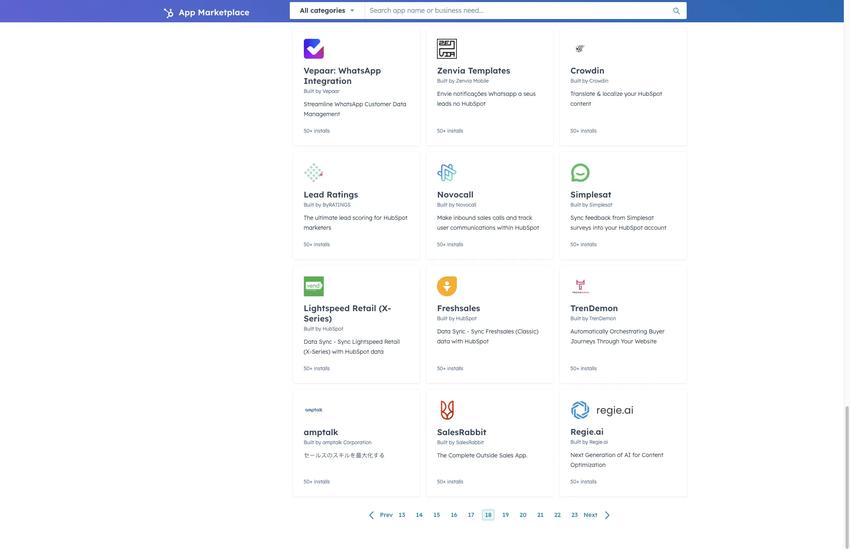 Task type: vqa. For each thing, say whether or not it's contained in the screenshot.


Task type: locate. For each thing, give the bounding box(es) containing it.
crowdin
[[571, 65, 604, 76], [589, 78, 608, 84]]

zenvia up notificações
[[456, 78, 472, 84]]

0 vertical spatial the
[[304, 214, 313, 222]]

1 horizontal spatial data
[[437, 338, 450, 345]]

generation
[[585, 451, 616, 459]]

data inside data sync - sync lightspeed retail (x-series) with hubspot data
[[304, 338, 317, 346]]

0 horizontal spatial the
[[304, 214, 313, 222]]

0 vertical spatial (x-
[[379, 303, 391, 313]]

hubspot inside envie notificações whatsapp a seus leads no hubspot
[[462, 100, 486, 107]]

vepaar: whatsapp integration built by vepaar
[[304, 65, 381, 94]]

by up "feedback"
[[582, 202, 588, 208]]

your inside translate & localize your hubspot content
[[624, 90, 637, 98]]

13 button
[[396, 510, 408, 521]]

with inside data sync - sync freshsales (classic) data with hubspot
[[452, 338, 463, 345]]

0 vertical spatial freshsales
[[437, 303, 480, 313]]

hubspot inside the 'lightspeed retail (x- series) built by hubspot'
[[323, 326, 343, 332]]

by up data sync - sync freshsales (classic) data with hubspot
[[449, 315, 455, 322]]

1 horizontal spatial for
[[632, 451, 640, 459]]

by inside trendemon built by trendemon
[[582, 315, 588, 322]]

2 horizontal spatial data
[[437, 328, 451, 335]]

by inside the 'lightspeed retail (x- series) built by hubspot'
[[316, 326, 321, 332]]

no
[[453, 100, 460, 107]]

hubspot right scoring
[[383, 214, 408, 222]]

hubspot down track
[[515, 224, 539, 232]]

with inside data sync - sync lightspeed retail (x-series) with hubspot data
[[332, 348, 343, 356]]

by inside salesrabbit built by salesrabbit
[[449, 440, 455, 446]]

your
[[624, 90, 637, 98], [605, 224, 617, 232]]

1 vertical spatial for
[[632, 451, 640, 459]]

+
[[310, 4, 312, 10], [443, 4, 446, 10], [576, 4, 579, 10], [310, 128, 312, 134], [443, 128, 446, 134], [576, 128, 579, 134], [310, 241, 312, 248], [443, 241, 446, 248], [576, 241, 579, 248], [310, 365, 312, 372], [443, 365, 446, 372], [576, 365, 579, 372], [310, 479, 312, 485], [443, 479, 446, 485], [576, 479, 579, 485]]

1 vertical spatial (x-
[[304, 348, 312, 356]]

zenvia up the envie
[[437, 65, 465, 76]]

and
[[506, 214, 517, 222]]

0 horizontal spatial (x-
[[304, 348, 312, 356]]

1 horizontal spatial with
[[452, 338, 463, 345]]

1 vertical spatial the
[[437, 452, 447, 459]]

2 vertical spatial data
[[304, 338, 317, 346]]

50
[[304, 4, 310, 10], [437, 4, 443, 10], [571, 4, 576, 10], [304, 128, 310, 134], [437, 128, 443, 134], [571, 128, 576, 134], [304, 241, 310, 248], [437, 241, 443, 248], [571, 241, 576, 248], [304, 365, 310, 372], [437, 365, 443, 372], [571, 365, 576, 372], [304, 479, 310, 485], [437, 479, 443, 485], [571, 479, 576, 485]]

marketplace
[[198, 7, 249, 17]]

0 horizontal spatial data
[[304, 338, 317, 346]]

50 for regie.ai
[[571, 479, 576, 485]]

regie.ai
[[571, 427, 604, 437], [589, 439, 608, 445]]

by up complete
[[449, 440, 455, 446]]

built inside salesrabbit built by salesrabbit
[[437, 440, 448, 446]]

50 + installs for novocall
[[437, 241, 463, 248]]

1 vertical spatial data
[[437, 328, 451, 335]]

0 vertical spatial retail
[[352, 303, 376, 313]]

(classic)
[[516, 328, 538, 335]]

novocall built by novocall
[[437, 189, 476, 208]]

data sync - sync lightspeed retail (x-series) with hubspot data
[[304, 338, 400, 356]]

1 horizontal spatial the
[[437, 452, 447, 459]]

0 vertical spatial for
[[374, 214, 382, 222]]

whatsapp inside vepaar: whatsapp integration built by vepaar
[[338, 65, 381, 76]]

hubspot down the 'lightspeed retail (x- series) built by hubspot'
[[345, 348, 369, 356]]

50 for amptalk
[[304, 479, 310, 485]]

corporation
[[343, 440, 371, 446]]

data inside data sync - sync lightspeed retail (x-series) with hubspot data
[[371, 348, 384, 356]]

track
[[518, 214, 532, 222]]

by inside the simplesat built by simplesat
[[582, 202, 588, 208]]

1 vertical spatial your
[[605, 224, 617, 232]]

+ for crowdin
[[576, 128, 579, 134]]

0 horizontal spatial for
[[374, 214, 382, 222]]

hubspot down notificações
[[462, 100, 486, 107]]

1 vertical spatial trendemon
[[589, 315, 616, 322]]

built
[[437, 78, 448, 84], [571, 78, 581, 84], [304, 88, 314, 94], [304, 202, 314, 208], [437, 202, 448, 208], [571, 202, 581, 208], [437, 315, 448, 322], [571, 315, 581, 322], [304, 326, 314, 332], [571, 439, 581, 445], [304, 440, 314, 446], [437, 440, 448, 446]]

seus
[[524, 90, 536, 98]]

- inside data sync - sync lightspeed retail (x-series) with hubspot data
[[334, 338, 336, 346]]

50 + installs for freshsales
[[437, 365, 463, 372]]

trendemon
[[571, 303, 618, 313], [589, 315, 616, 322]]

whatsapp
[[338, 65, 381, 76], [335, 100, 363, 108]]

0 horizontal spatial your
[[605, 224, 617, 232]]

built inside the 'lightspeed retail (x- series) built by hubspot'
[[304, 326, 314, 332]]

mobile
[[473, 78, 489, 84]]

notificações
[[453, 90, 487, 98]]

by up the envie
[[449, 78, 455, 84]]

1 horizontal spatial (x-
[[379, 303, 391, 313]]

retail
[[352, 303, 376, 313], [384, 338, 400, 346]]

management
[[304, 110, 340, 118]]

1 vertical spatial freshsales
[[486, 328, 514, 335]]

0 vertical spatial lightspeed
[[304, 303, 350, 313]]

by up generation
[[582, 439, 588, 445]]

by inside crowdin built by crowdin
[[582, 78, 588, 84]]

50 + installs
[[304, 4, 330, 10], [437, 4, 463, 10], [571, 4, 597, 10], [304, 128, 330, 134], [437, 128, 463, 134], [571, 128, 597, 134], [304, 241, 330, 248], [437, 241, 463, 248], [571, 241, 597, 248], [304, 365, 330, 372], [437, 365, 463, 372], [571, 365, 597, 372], [304, 479, 330, 485], [437, 479, 463, 485], [571, 479, 597, 485]]

data inside data sync - sync freshsales (classic) data with hubspot
[[437, 328, 451, 335]]

1 vertical spatial novocall
[[456, 202, 476, 208]]

built inside trendemon built by trendemon
[[571, 315, 581, 322]]

50 + installs for zenvia
[[437, 128, 463, 134]]

pagination navigation
[[293, 510, 687, 521]]

crowdin up translate
[[571, 65, 604, 76]]

by up セールスのスキルを最大化する
[[316, 440, 321, 446]]

installs for salesrabbit
[[447, 479, 463, 485]]

0 vertical spatial data
[[393, 100, 406, 108]]

by up make
[[449, 202, 455, 208]]

hubspot down from
[[619, 224, 643, 232]]

through
[[597, 338, 619, 345]]

50 + installs for lightspeed
[[304, 365, 330, 372]]

vepaar
[[323, 88, 340, 94]]

for inside the ultimate lead scoring for hubspot marketers
[[374, 214, 382, 222]]

built inside amptalk built by amptalk corporation
[[304, 440, 314, 446]]

simplesat inside 'sync feedback from simplesat surveys into your hubspot account'
[[627, 214, 654, 222]]

- inside data sync - sync freshsales (classic) data with hubspot
[[467, 328, 469, 335]]

whatsapp down vepaar on the top left of the page
[[335, 100, 363, 108]]

50 for zenvia
[[437, 128, 443, 134]]

whatsapp inside streamline whatsapp customer data management
[[335, 100, 363, 108]]

all categories
[[300, 6, 345, 14]]

installs for trendemon
[[581, 365, 597, 372]]

0 horizontal spatial lightspeed
[[304, 303, 350, 313]]

by inside regie.ai built by regie.ai
[[582, 439, 588, 445]]

next inside button
[[584, 512, 597, 519]]

hubspot down freshsales built by hubspot at the right of the page
[[465, 338, 489, 345]]

1 vertical spatial series)
[[312, 348, 330, 356]]

installs for novocall
[[447, 241, 463, 248]]

with down freshsales built by hubspot at the right of the page
[[452, 338, 463, 345]]

lightspeed inside data sync - sync lightspeed retail (x-series) with hubspot data
[[352, 338, 383, 346]]

hubspot up data sync - sync freshsales (classic) data with hubspot
[[456, 315, 477, 322]]

whatsapp up vepaar on the top left of the page
[[338, 65, 381, 76]]

with
[[452, 338, 463, 345], [332, 348, 343, 356]]

0 vertical spatial your
[[624, 90, 637, 98]]

next
[[571, 451, 584, 459], [584, 512, 597, 519]]

hubspot inside make inbound sales calls and track user communications within hubspot
[[515, 224, 539, 232]]

the left complete
[[437, 452, 447, 459]]

hubspot inside 'sync feedback from simplesat surveys into your hubspot account'
[[619, 224, 643, 232]]

2 vertical spatial simplesat
[[627, 214, 654, 222]]

1 horizontal spatial retail
[[384, 338, 400, 346]]

0 vertical spatial zenvia
[[437, 65, 465, 76]]

1 horizontal spatial your
[[624, 90, 637, 98]]

freshsales left (classic)
[[486, 328, 514, 335]]

by up data sync - sync lightspeed retail (x-series) with hubspot data at the left bottom of page
[[316, 326, 321, 332]]

1 horizontal spatial freshsales
[[486, 328, 514, 335]]

app marketplace
[[179, 7, 249, 17]]

0 vertical spatial -
[[467, 328, 469, 335]]

0 vertical spatial crowdin
[[571, 65, 604, 76]]

crowdin built by crowdin
[[571, 65, 608, 84]]

next right 23
[[584, 512, 597, 519]]

- down freshsales built by hubspot at the right of the page
[[467, 328, 469, 335]]

(x-
[[379, 303, 391, 313], [304, 348, 312, 356]]

series)
[[304, 313, 332, 324], [312, 348, 330, 356]]

by inside lead ratings built by byratings
[[316, 202, 321, 208]]

by up translate
[[582, 78, 588, 84]]

freshsales up data sync - sync freshsales (classic) data with hubspot
[[437, 303, 480, 313]]

0 vertical spatial next
[[571, 451, 584, 459]]

21 button
[[534, 510, 547, 521]]

1 vertical spatial salesrabbit
[[456, 440, 484, 446]]

byratings
[[323, 202, 351, 208]]

for right ai
[[632, 451, 640, 459]]

hubspot inside translate & localize your hubspot content
[[638, 90, 662, 98]]

built inside lead ratings built by byratings
[[304, 202, 314, 208]]

18 button
[[482, 510, 495, 521]]

0 horizontal spatial data
[[371, 348, 384, 356]]

lightspeed inside the 'lightspeed retail (x- series) built by hubspot'
[[304, 303, 350, 313]]

50 for trendemon
[[571, 365, 576, 372]]

by left vepaar on the top left of the page
[[316, 88, 321, 94]]

installs for lightspeed
[[314, 365, 330, 372]]

14
[[416, 512, 423, 519]]

1 vertical spatial -
[[334, 338, 336, 346]]

0 vertical spatial data
[[437, 338, 450, 345]]

amptalk built by amptalk corporation
[[304, 427, 371, 446]]

categories
[[310, 6, 345, 14]]

by inside vepaar: whatsapp integration built by vepaar
[[316, 88, 321, 94]]

1 vertical spatial retail
[[384, 338, 400, 346]]

app
[[179, 7, 195, 17]]

hubspot right localize
[[638, 90, 662, 98]]

by up 'automatically'
[[582, 315, 588, 322]]

sync feedback from simplesat surveys into your hubspot account
[[571, 214, 666, 232]]

50 + installs for crowdin
[[571, 128, 597, 134]]

localize
[[603, 90, 623, 98]]

0 horizontal spatial -
[[334, 338, 336, 346]]

1 vertical spatial amptalk
[[323, 440, 342, 446]]

your right localize
[[624, 90, 637, 98]]

- for series)
[[334, 338, 336, 346]]

0 horizontal spatial with
[[332, 348, 343, 356]]

the inside the ultimate lead scoring for hubspot marketers
[[304, 214, 313, 222]]

22 button
[[551, 510, 564, 521]]

1 horizontal spatial -
[[467, 328, 469, 335]]

for right scoring
[[374, 214, 382, 222]]

trendemon built by trendemon
[[571, 303, 618, 322]]

built inside zenvia templates built by zenvia mobile
[[437, 78, 448, 84]]

make inbound sales calls and track user communications within hubspot
[[437, 214, 539, 232]]

your inside 'sync feedback from simplesat surveys into your hubspot account'
[[605, 224, 617, 232]]

1 vertical spatial whatsapp
[[335, 100, 363, 108]]

freshsales inside data sync - sync freshsales (classic) data with hubspot
[[486, 328, 514, 335]]

hubspot inside data sync - sync freshsales (classic) data with hubspot
[[465, 338, 489, 345]]

1 vertical spatial crowdin
[[589, 78, 608, 84]]

17 button
[[465, 510, 477, 521]]

for inside the next generation of ai for content optimization
[[632, 451, 640, 459]]

1 horizontal spatial data
[[393, 100, 406, 108]]

0 vertical spatial series)
[[304, 313, 332, 324]]

journeys
[[571, 338, 595, 345]]

salesrabbit
[[437, 427, 486, 437], [456, 440, 484, 446]]

50 + installs for salesrabbit
[[437, 479, 463, 485]]

the up marketers
[[304, 214, 313, 222]]

next inside the next generation of ai for content optimization
[[571, 451, 584, 459]]

zenvia templates built by zenvia mobile
[[437, 65, 510, 84]]

- down the 'lightspeed retail (x- series) built by hubspot'
[[334, 338, 336, 346]]

1 horizontal spatial lightspeed
[[352, 338, 383, 346]]

by inside amptalk built by amptalk corporation
[[316, 440, 321, 446]]

50 for lightspeed
[[304, 365, 310, 372]]

novocall
[[437, 189, 473, 200], [456, 202, 476, 208]]

sales
[[477, 214, 491, 222]]

inbound
[[454, 214, 476, 222]]

50 for crowdin
[[571, 128, 576, 134]]

by down lead at the top left of page
[[316, 202, 321, 208]]

1 vertical spatial next
[[584, 512, 597, 519]]

21
[[537, 512, 544, 519]]

salesrabbit built by salesrabbit
[[437, 427, 486, 446]]

sales
[[499, 452, 514, 459]]

automatically
[[571, 328, 608, 335]]

crowdin up &
[[589, 78, 608, 84]]

50 + installs for regie.ai
[[571, 479, 597, 485]]

data inside data sync - sync freshsales (classic) data with hubspot
[[437, 338, 450, 345]]

your down from
[[605, 224, 617, 232]]

next up optimization
[[571, 451, 584, 459]]

data for lightspeed retail (x- series)
[[304, 338, 317, 346]]

zenvia
[[437, 65, 465, 76], [456, 78, 472, 84]]

translate & localize your hubspot content
[[571, 90, 662, 107]]

lead
[[304, 189, 324, 200]]

0 horizontal spatial retail
[[352, 303, 376, 313]]

with down the 'lightspeed retail (x- series) built by hubspot'
[[332, 348, 343, 356]]

1 vertical spatial data
[[371, 348, 384, 356]]

installs for simplesat
[[581, 241, 597, 248]]

hubspot up data sync - sync lightspeed retail (x-series) with hubspot data at the left bottom of page
[[323, 326, 343, 332]]

simplesat
[[571, 189, 611, 200], [589, 202, 612, 208], [627, 214, 654, 222]]

1 vertical spatial simplesat
[[589, 202, 612, 208]]

0 vertical spatial with
[[452, 338, 463, 345]]

+ for regie.ai
[[576, 479, 579, 485]]

1 vertical spatial with
[[332, 348, 343, 356]]

0 vertical spatial whatsapp
[[338, 65, 381, 76]]

by
[[449, 78, 455, 84], [582, 78, 588, 84], [316, 88, 321, 94], [316, 202, 321, 208], [449, 202, 455, 208], [582, 202, 588, 208], [449, 315, 455, 322], [582, 315, 588, 322], [316, 326, 321, 332], [582, 439, 588, 445], [316, 440, 321, 446], [449, 440, 455, 446]]

1 vertical spatial lightspeed
[[352, 338, 383, 346]]

user
[[437, 224, 449, 232]]

- for hubspot
[[467, 328, 469, 335]]

installs for lead
[[314, 241, 330, 248]]



Task type: describe. For each thing, give the bounding box(es) containing it.
lightspeed retail (x- series) built by hubspot
[[304, 303, 391, 332]]

freshsales built by hubspot
[[437, 303, 480, 322]]

app.
[[515, 452, 528, 459]]

scoring
[[353, 214, 372, 222]]

ai
[[624, 451, 631, 459]]

the for salesrabbit
[[437, 452, 447, 459]]

50 + installs for lead
[[304, 241, 330, 248]]

0 vertical spatial salesrabbit
[[437, 427, 486, 437]]

by inside novocall built by novocall
[[449, 202, 455, 208]]

built inside freshsales built by hubspot
[[437, 315, 448, 322]]

0 vertical spatial simplesat
[[571, 189, 611, 200]]

lead ratings built by byratings
[[304, 189, 358, 208]]

data for freshsales
[[437, 328, 451, 335]]

+ for lightspeed
[[310, 365, 312, 372]]

+ for trendemon
[[576, 365, 579, 372]]

+ for vepaar:
[[310, 128, 312, 134]]

marketers
[[304, 224, 331, 232]]

installs for crowdin
[[581, 128, 597, 134]]

50 + installs for trendemon
[[571, 365, 597, 372]]

50 for lead
[[304, 241, 310, 248]]

(x- inside the 'lightspeed retail (x- series) built by hubspot'
[[379, 303, 391, 313]]

20 button
[[517, 510, 529, 521]]

vepaar:
[[304, 65, 336, 76]]

from
[[612, 214, 625, 222]]

retail inside data sync - sync lightspeed retail (x-series) with hubspot data
[[384, 338, 400, 346]]

+ for lead
[[310, 241, 312, 248]]

series) inside data sync - sync lightspeed retail (x-series) with hubspot data
[[312, 348, 330, 356]]

20
[[520, 512, 527, 519]]

hubspot inside data sync - sync lightspeed retail (x-series) with hubspot data
[[345, 348, 369, 356]]

+ for amptalk
[[310, 479, 312, 485]]

whatsapp for customer
[[335, 100, 363, 108]]

simplesat built by simplesat
[[571, 189, 612, 208]]

Search app name or business need... search field
[[365, 2, 687, 19]]

orchestrating
[[610, 328, 647, 335]]

simplesat for sync
[[627, 214, 654, 222]]

make
[[437, 214, 452, 222]]

50 for novocall
[[437, 241, 443, 248]]

series) inside the 'lightspeed retail (x- series) built by hubspot'
[[304, 313, 332, 324]]

retail inside the 'lightspeed retail (x- series) built by hubspot'
[[352, 303, 376, 313]]

50 + installs for amptalk
[[304, 479, 330, 485]]

optimization
[[571, 461, 606, 469]]

hubspot inside the ultimate lead scoring for hubspot marketers
[[383, 214, 408, 222]]

leads
[[437, 100, 452, 107]]

feedback
[[585, 214, 611, 222]]

by inside freshsales built by hubspot
[[449, 315, 455, 322]]

セールスのスキルを最大化する
[[304, 452, 385, 459]]

templates
[[468, 65, 510, 76]]

installs for amptalk
[[314, 479, 330, 485]]

0 horizontal spatial freshsales
[[437, 303, 480, 313]]

account
[[644, 224, 666, 232]]

50 for freshsales
[[437, 365, 443, 372]]

for for regie.ai
[[632, 451, 640, 459]]

data sync - sync freshsales (classic) data with hubspot
[[437, 328, 538, 345]]

whatsapp for integration
[[338, 65, 381, 76]]

50 + installs for vepaar:
[[304, 128, 330, 134]]

translate
[[571, 90, 595, 98]]

ultimate
[[315, 214, 338, 222]]

complete
[[448, 452, 475, 459]]

installs for freshsales
[[447, 365, 463, 372]]

simplesat for simplesat
[[589, 202, 612, 208]]

+ for novocall
[[443, 241, 446, 248]]

built inside novocall built by novocall
[[437, 202, 448, 208]]

surveys
[[571, 224, 591, 232]]

sync inside 'sync feedback from simplesat surveys into your hubspot account'
[[571, 214, 584, 222]]

envie notificações whatsapp a seus leads no hubspot
[[437, 90, 536, 107]]

15
[[434, 512, 440, 519]]

envie
[[437, 90, 452, 98]]

streamline
[[304, 100, 333, 108]]

50 for vepaar:
[[304, 128, 310, 134]]

content
[[571, 100, 591, 107]]

installs for zenvia
[[447, 128, 463, 134]]

installs for vepaar:
[[314, 128, 330, 134]]

communications
[[450, 224, 495, 232]]

19 button
[[500, 510, 512, 521]]

regie.ai built by regie.ai
[[571, 427, 608, 445]]

1 vertical spatial zenvia
[[456, 78, 472, 84]]

all
[[300, 6, 308, 14]]

the complete outside sales app.
[[437, 452, 528, 459]]

customer
[[365, 100, 391, 108]]

streamline whatsapp customer data management
[[304, 100, 406, 118]]

18
[[485, 512, 492, 519]]

50 + installs for simplesat
[[571, 241, 597, 248]]

next for next
[[584, 512, 597, 519]]

23 button
[[569, 510, 581, 521]]

next generation of ai for content optimization
[[571, 451, 663, 469]]

the ultimate lead scoring for hubspot marketers
[[304, 214, 408, 232]]

next for next generation of ai for content optimization
[[571, 451, 584, 459]]

whatsapp
[[488, 90, 517, 98]]

within
[[497, 224, 513, 232]]

+ for zenvia
[[443, 128, 446, 134]]

by inside zenvia templates built by zenvia mobile
[[449, 78, 455, 84]]

buyer
[[649, 328, 665, 335]]

integration
[[304, 76, 352, 86]]

outside
[[476, 452, 498, 459]]

(x- inside data sync - sync lightspeed retail (x-series) with hubspot data
[[304, 348, 312, 356]]

22
[[554, 512, 561, 519]]

built inside regie.ai built by regie.ai
[[571, 439, 581, 445]]

&
[[597, 90, 601, 98]]

hubspot inside freshsales built by hubspot
[[456, 315, 477, 322]]

0 vertical spatial regie.ai
[[571, 427, 604, 437]]

0 vertical spatial novocall
[[437, 189, 473, 200]]

50 for salesrabbit
[[437, 479, 443, 485]]

prev button
[[364, 510, 396, 521]]

data inside streamline whatsapp customer data management
[[393, 100, 406, 108]]

all categories button
[[290, 2, 365, 19]]

19
[[502, 512, 509, 519]]

1 vertical spatial regie.ai
[[589, 439, 608, 445]]

built inside crowdin built by crowdin
[[571, 78, 581, 84]]

prev
[[380, 512, 393, 519]]

a
[[518, 90, 522, 98]]

trendemon inside trendemon built by trendemon
[[589, 315, 616, 322]]

calls
[[493, 214, 505, 222]]

+ for simplesat
[[576, 241, 579, 248]]

for for lead ratings
[[374, 214, 382, 222]]

15 button
[[431, 510, 443, 521]]

0 vertical spatial amptalk
[[304, 427, 338, 437]]

0 vertical spatial trendemon
[[571, 303, 618, 313]]

automatically orchestrating buyer journeys through your website
[[571, 328, 665, 345]]

16 button
[[448, 510, 460, 521]]

13
[[399, 512, 405, 519]]

+ for freshsales
[[443, 365, 446, 372]]

17
[[468, 512, 474, 519]]

50 for simplesat
[[571, 241, 576, 248]]

content
[[642, 451, 663, 459]]

installs for regie.ai
[[581, 479, 597, 485]]

+ for salesrabbit
[[443, 479, 446, 485]]

salesrabbit inside salesrabbit built by salesrabbit
[[456, 440, 484, 446]]

built inside the simplesat built by simplesat
[[571, 202, 581, 208]]

into
[[593, 224, 603, 232]]

your
[[621, 338, 633, 345]]

the for lead
[[304, 214, 313, 222]]

of
[[617, 451, 623, 459]]

website
[[635, 338, 657, 345]]

built inside vepaar: whatsapp integration built by vepaar
[[304, 88, 314, 94]]

ratings
[[327, 189, 358, 200]]

16
[[451, 512, 457, 519]]

14 button
[[413, 510, 426, 521]]



